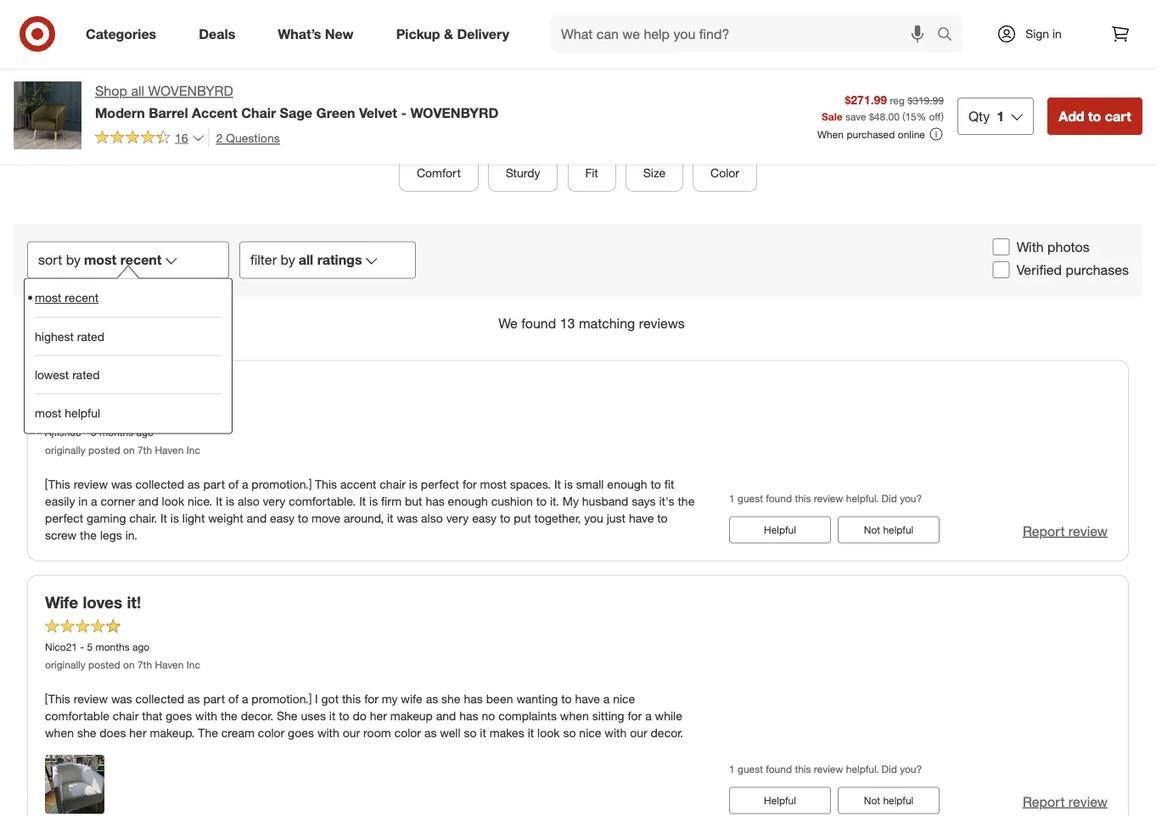 Task type: describe. For each thing, give the bounding box(es) containing it.
categories link
[[71, 15, 178, 53]]

did for wife loves it!
[[882, 764, 897, 776]]

to left "move" at the bottom of the page
[[298, 511, 308, 526]]

1 horizontal spatial she
[[442, 692, 461, 707]]

small
[[576, 477, 604, 492]]

helpful. for wife loves it!
[[846, 764, 879, 776]]

nico21 - 5 months ago originally posted on 7th haven inc
[[45, 641, 200, 672]]

on for ajfish06
[[123, 445, 135, 457]]

weight
[[208, 511, 243, 526]]

not for wife loves it!
[[864, 795, 880, 808]]

lowest rated
[[35, 376, 100, 391]]

corner
[[101, 494, 135, 509]]

size button
[[626, 155, 683, 192]]

while
[[655, 709, 682, 724]]

gaming
[[87, 511, 126, 526]]

0 vertical spatial found
[[521, 315, 556, 332]]

2 horizontal spatial for
[[628, 709, 642, 724]]

1 horizontal spatial also
[[421, 511, 443, 526]]

it down got
[[329, 709, 336, 724]]

wife
[[401, 692, 423, 707]]

nico21
[[45, 641, 77, 654]]

0 horizontal spatial and
[[138, 494, 158, 509]]

we
[[498, 315, 518, 332]]

comfort
[[417, 166, 461, 181]]

ago for ajfish06 - 5 months ago originally posted on 7th haven inc
[[136, 427, 154, 439]]

report review for wife loves it!
[[1023, 794, 1108, 811]]

off
[[929, 110, 941, 122]]

promotion.] for very comfortable
[[252, 477, 312, 492]]

1 vertical spatial was
[[397, 511, 418, 526]]

1 vertical spatial recent
[[65, 299, 99, 314]]

most down very at the left
[[35, 414, 61, 429]]

- for nico21 - 5 months ago originally posted on 7th haven inc
[[80, 641, 84, 654]]

has for wife loves it!
[[460, 709, 478, 724]]

cream
[[221, 726, 255, 740]]

1 horizontal spatial enough
[[607, 477, 647, 492]]

1 vertical spatial nice
[[579, 726, 601, 740]]

1 our from the left
[[343, 726, 360, 740]]

comfort button
[[399, 155, 478, 192]]

0 horizontal spatial the
[[80, 528, 97, 543]]

1 horizontal spatial goes
[[288, 726, 314, 740]]

posted for ajfish06
[[88, 445, 120, 457]]

[this review was collected as part of a promotion.] i got this for my wife as she has been wanting to have a nice comfortable chair that goes with the decor. she uses it to do her makeup and has no complaints when sitting for a while when she does her makeup. the cream color goes with our room color as well so it makes it look so nice with our decor.
[[45, 692, 683, 740]]

barrel
[[149, 104, 188, 121]]

add to cart
[[1059, 108, 1132, 124]]

$271.99 reg $319.99 sale save $ 48.00 ( 15 % off )
[[822, 92, 944, 122]]

helpful button for very comfortable
[[729, 517, 831, 544]]

0 horizontal spatial also
[[238, 494, 260, 509]]

to left do
[[339, 709, 349, 724]]

inc for nico21 - 5 months ago originally posted on 7th haven inc
[[187, 659, 200, 672]]

was for wife loves it!
[[111, 692, 132, 707]]

complaints
[[498, 709, 557, 724]]

firm
[[381, 494, 402, 509]]

chair
[[241, 104, 276, 121]]

part for wife loves it!
[[203, 692, 225, 707]]

did for very comfortable
[[882, 493, 897, 506]]

cart
[[1105, 108, 1132, 124]]

with
[[1017, 239, 1044, 256]]

0 horizontal spatial when
[[45, 726, 74, 740]]

collected for wife loves it!
[[135, 692, 184, 707]]

pickup & delivery
[[396, 26, 509, 42]]

report review button for wife loves it!
[[1023, 793, 1108, 812]]

no
[[482, 709, 495, 724]]

says
[[632, 494, 656, 509]]

chair inside "[this review was collected as part of a promotion.] this accent chair is perfect for most spaces. it is small enough to fit easily in a corner and look nice. it is also very comfortable. it is firm but has enough cushion to it. my husband says it's the perfect gaming chair. it is light weight and easy to move around, it was also very easy to put together, you just have to screw the legs in."
[[380, 477, 406, 492]]

7th for nico21 - 5 months ago originally posted on 7th haven inc
[[137, 659, 152, 672]]

it down no
[[480, 726, 486, 740]]

5 for nico21
[[87, 641, 93, 654]]

1 for very comfortable
[[729, 493, 735, 506]]

0 vertical spatial 1
[[997, 108, 1004, 124]]

originally for nico21
[[45, 659, 85, 672]]

spaces.
[[510, 477, 551, 492]]

as left well
[[424, 726, 437, 740]]

0 vertical spatial very
[[263, 494, 285, 509]]

0 horizontal spatial enough
[[448, 494, 488, 509]]

rated for lowest rated
[[72, 376, 100, 391]]

she
[[277, 709, 298, 724]]

write
[[544, 57, 569, 70]]

when purchased online
[[817, 128, 925, 140]]

to left fit at the bottom right of page
[[651, 477, 661, 492]]

fit button
[[568, 155, 616, 192]]

2 color from the left
[[394, 726, 421, 740]]

a up cream
[[242, 692, 248, 707]]

loves
[[83, 593, 122, 613]]

reviews
[[639, 315, 685, 332]]

1 horizontal spatial recent
[[120, 252, 162, 269]]

1 color from the left
[[258, 726, 285, 740]]

it inside "[this review was collected as part of a promotion.] this accent chair is perfect for most spaces. it is small enough to fit easily in a corner and look nice. it is also very comfortable. it is firm but has enough cushion to it. my husband says it's the perfect gaming chair. it is light weight and easy to move around, it was also very easy to put together, you just have to screw the legs in."
[[387, 511, 393, 526]]

- inside shop all wovenbyrd modern barrel accent chair sage green velvet - wovenbyrd
[[401, 104, 407, 121]]

a up weight
[[242, 477, 248, 492]]

helpful for very comfortable
[[883, 524, 914, 537]]

on for nico21
[[123, 659, 135, 672]]

helpful for wife loves it!
[[883, 795, 914, 808]]

1 horizontal spatial all
[[299, 252, 313, 269]]

most helpful link
[[35, 402, 222, 440]]

deals
[[199, 26, 235, 42]]

ajfish06
[[45, 427, 81, 439]]

%
[[917, 110, 926, 122]]

guest for very comfortable
[[738, 493, 763, 506]]

size
[[643, 166, 666, 181]]

qty
[[969, 108, 990, 124]]

i
[[315, 692, 318, 707]]

very comfortable
[[45, 378, 177, 398]]

purchased
[[847, 128, 895, 140]]

delivery
[[457, 26, 509, 42]]

highest rated link
[[35, 326, 222, 364]]

save
[[846, 110, 866, 122]]

0 horizontal spatial goes
[[166, 709, 192, 724]]

modern
[[95, 104, 145, 121]]

this
[[315, 477, 337, 492]]

in.
[[125, 528, 137, 543]]

1 for wife loves it!
[[729, 764, 735, 776]]

velvet
[[359, 104, 397, 121]]

0 horizontal spatial her
[[129, 726, 147, 740]]

collected for very comfortable
[[135, 477, 184, 492]]

look inside '[this review was collected as part of a promotion.] i got this for my wife as she has been wanting to have a nice comfortable chair that goes with the decor. she uses it to do her makeup and has no complaints when sitting for a while when she does her makeup. the cream color goes with our room color as well so it makes it look so nice with our decor.'
[[537, 726, 560, 740]]

haven for nico21 - 5 months ago originally posted on 7th haven inc
[[155, 659, 184, 672]]

search
[[930, 27, 970, 44]]

what's new
[[278, 26, 354, 42]]

to left put
[[500, 511, 510, 526]]

qty 1
[[969, 108, 1004, 124]]

With photos checkbox
[[993, 239, 1010, 256]]

was for very comfortable
[[111, 477, 132, 492]]

0 horizontal spatial she
[[77, 726, 96, 740]]

report for wife loves it!
[[1023, 794, 1065, 811]]

is left "firm"
[[369, 494, 378, 509]]

pickup
[[396, 26, 440, 42]]

2 our from the left
[[630, 726, 647, 740]]

1 guest found this review helpful. did you? for wife loves it!
[[729, 764, 922, 776]]

deals link
[[184, 15, 257, 53]]

15
[[905, 110, 917, 122]]

when
[[817, 128, 844, 140]]

to right wanting
[[561, 692, 572, 707]]

is up weight
[[226, 494, 234, 509]]

add to cart button
[[1048, 97, 1143, 135]]

0 horizontal spatial perfect
[[45, 511, 83, 526]]

has for very comfortable
[[426, 494, 445, 509]]

lowest rated link
[[35, 364, 222, 402]]

for inside "[this review was collected as part of a promotion.] this accent chair is perfect for most spaces. it is small enough to fit easily in a corner and look nice. it is also very comfortable. it is firm but has enough cushion to it. my husband says it's the perfect gaming chair. it is light weight and easy to move around, it was also very easy to put together, you just have to screw the legs in."
[[463, 477, 477, 492]]

$319.99
[[908, 94, 944, 106]]

rated for highest rated
[[77, 338, 105, 353]]

months for nico21
[[95, 641, 130, 654]]

1 horizontal spatial decor.
[[651, 726, 683, 740]]

matching
[[579, 315, 635, 332]]

0 horizontal spatial decor.
[[241, 709, 273, 724]]

this for very comfortable
[[795, 493, 811, 506]]

to left 'it.'
[[536, 494, 547, 509]]

2 questions link
[[208, 128, 280, 147]]

it down complaints
[[528, 726, 534, 740]]

1 horizontal spatial nice
[[613, 692, 635, 707]]

0 vertical spatial wovenbyrd
[[148, 83, 233, 99]]

wanting
[[516, 692, 558, 707]]

uses
[[301, 709, 326, 724]]

helpful for wife loves it!
[[764, 795, 796, 808]]

we found 13 matching reviews
[[498, 315, 685, 332]]

1 easy from the left
[[270, 511, 295, 526]]

What can we help you find? suggestions appear below search field
[[551, 15, 941, 53]]

accent
[[340, 477, 376, 492]]

sale
[[822, 110, 843, 122]]

of for wife loves it!
[[228, 692, 239, 707]]

easily
[[45, 494, 75, 509]]

1 so from the left
[[464, 726, 477, 740]]

to inside button
[[1088, 108, 1101, 124]]

most helpful
[[35, 414, 100, 429]]

most right sort on the top left of page
[[84, 252, 117, 269]]

it up around, on the left of page
[[359, 494, 366, 509]]

found for very comfortable
[[766, 493, 792, 506]]

all inside shop all wovenbyrd modern barrel accent chair sage green velvet - wovenbyrd
[[131, 83, 144, 99]]

and inside '[this review was collected as part of a promotion.] i got this for my wife as she has been wanting to have a nice comfortable chair that goes with the decor. she uses it to do her makeup and has no complaints when sitting for a while when she does her makeup. the cream color goes with our room color as well so it makes it look so nice with our decor.'
[[436, 709, 456, 724]]

the inside '[this review was collected as part of a promotion.] i got this for my wife as she has been wanting to have a nice comfortable chair that goes with the decor. she uses it to do her makeup and has no complaints when sitting for a while when she does her makeup. the cream color goes with our room color as well so it makes it look so nice with our decor.'
[[221, 709, 238, 724]]

report for very comfortable
[[1023, 523, 1065, 540]]

found for wife loves it!
[[766, 764, 792, 776]]

nice.
[[188, 494, 212, 509]]

1 vertical spatial has
[[464, 692, 483, 707]]

1 vertical spatial wovenbyrd
[[410, 104, 499, 121]]

sign in
[[1026, 26, 1062, 41]]

ajfish06 - 5 months ago originally posted on 7th haven inc
[[45, 427, 200, 457]]

[this for very
[[45, 477, 70, 492]]

months for ajfish06
[[99, 427, 134, 439]]

color button
[[693, 155, 757, 192]]

room
[[363, 726, 391, 740]]

helpful inside the most helpful link
[[65, 414, 100, 429]]

48.00
[[874, 110, 900, 122]]



Task type: locate. For each thing, give the bounding box(es) containing it.
so right makes
[[563, 726, 576, 740]]

1 of from the top
[[228, 477, 239, 492]]

this for wife loves it!
[[795, 764, 811, 776]]

has right but
[[426, 494, 445, 509]]

1 horizontal spatial so
[[563, 726, 576, 740]]

most recent link
[[35, 288, 222, 326]]

1 horizontal spatial very
[[446, 511, 469, 526]]

categories
[[86, 26, 156, 42]]

lowest
[[35, 376, 69, 391]]

report review
[[1023, 523, 1108, 540], [1023, 794, 1108, 811]]

comfortable inside '[this review was collected as part of a promotion.] i got this for my wife as she has been wanting to have a nice comfortable chair that goes with the decor. she uses it to do her makeup and has no complaints when sitting for a while when she does her makeup. the cream color goes with our room color as well so it makes it look so nice with our decor.'
[[45, 709, 109, 724]]

pickup & delivery link
[[382, 15, 531, 53]]

you? for very comfortable
[[900, 493, 922, 506]]

highest rated
[[35, 338, 105, 353]]

2 collected from the top
[[135, 692, 184, 707]]

0 vertical spatial helpful
[[764, 524, 796, 537]]

sign
[[1026, 26, 1049, 41]]

1 horizontal spatial her
[[370, 709, 387, 724]]

0 vertical spatial rated
[[77, 338, 105, 353]]

1 vertical spatial when
[[45, 726, 74, 740]]

wife
[[45, 593, 78, 613]]

and right weight
[[247, 511, 267, 526]]

part
[[203, 477, 225, 492], [203, 692, 225, 707]]

0 vertical spatial when
[[560, 709, 589, 724]]

comfortable up does
[[45, 709, 109, 724]]

inc up "nice." in the left of the page
[[187, 445, 200, 457]]

nice up sitting
[[613, 692, 635, 707]]

2 did from the top
[[882, 764, 897, 776]]

review inside "[this review was collected as part of a promotion.] this accent chair is perfect for most spaces. it is small enough to fit easily in a corner and look nice. it is also very comfortable. it is firm but has enough cushion to it. my husband says it's the perfect gaming chair. it is light weight and easy to move around, it was also very easy to put together, you just have to screw the legs in."
[[74, 477, 108, 492]]

1 vertical spatial the
[[80, 528, 97, 543]]

0 vertical spatial her
[[370, 709, 387, 724]]

around,
[[344, 511, 384, 526]]

1 horizontal spatial have
[[629, 511, 654, 526]]

2 vertical spatial 1
[[729, 764, 735, 776]]

have inside '[this review was collected as part of a promotion.] i got this for my wife as she has been wanting to have a nice comfortable chair that goes with the decor. she uses it to do her makeup and has no complaints when sitting for a while when she does her makeup. the cream color goes with our room color as well so it makes it look so nice with our decor.'
[[575, 692, 600, 707]]

by
[[66, 252, 81, 269], [281, 252, 295, 269]]

0 vertical spatial the
[[678, 494, 695, 509]]

this
[[795, 493, 811, 506], [342, 692, 361, 707], [795, 764, 811, 776]]

to down it's
[[657, 511, 668, 526]]

1 originally from the top
[[45, 445, 85, 457]]

posted down the most helpful link
[[88, 445, 120, 457]]

her up the room
[[370, 709, 387, 724]]

and up well
[[436, 709, 456, 724]]

2 promotion.] from the top
[[252, 692, 312, 707]]

1 horizontal spatial with
[[317, 726, 339, 740]]

months inside ajfish06 - 5 months ago originally posted on 7th haven inc
[[99, 427, 134, 439]]

16
[[175, 130, 188, 145]]

1 report review button from the top
[[1023, 522, 1108, 541]]

promotion.] up she
[[252, 692, 312, 707]]

also down but
[[421, 511, 443, 526]]

posted
[[88, 445, 120, 457], [88, 659, 120, 672]]

2 not helpful button from the top
[[838, 788, 940, 815]]

2 1 guest found this review helpful. did you? from the top
[[729, 764, 922, 776]]

report
[[1023, 523, 1065, 540], [1023, 794, 1065, 811]]

(
[[903, 110, 905, 122]]

found
[[521, 315, 556, 332], [766, 493, 792, 506], [766, 764, 792, 776]]

promotion.] for wife loves it!
[[252, 692, 312, 707]]

originally down nico21
[[45, 659, 85, 672]]

it right chair.
[[160, 511, 167, 526]]

1 vertical spatial look
[[537, 726, 560, 740]]

her down that
[[129, 726, 147, 740]]

it!
[[127, 593, 141, 613]]

2 originally from the top
[[45, 659, 85, 672]]

2 not helpful from the top
[[864, 795, 914, 808]]

0 vertical spatial helpful button
[[729, 517, 831, 544]]

[this down nico21
[[45, 692, 70, 707]]

for left spaces.
[[463, 477, 477, 492]]

helpful. for very comfortable
[[846, 493, 879, 506]]

ago down lowest rated 'link'
[[136, 427, 154, 439]]

0 vertical spatial report review
[[1023, 523, 1108, 540]]

1 7th from the top
[[137, 445, 152, 457]]

was down but
[[397, 511, 418, 526]]

decor. up cream
[[241, 709, 273, 724]]

most inside "[this review was collected as part of a promotion.] this accent chair is perfect for most spaces. it is small enough to fit easily in a corner and look nice. it is also very comfortable. it is firm but has enough cushion to it. my husband says it's the perfect gaming chair. it is light weight and easy to move around, it was also very easy to put together, you just have to screw the legs in."
[[480, 477, 507, 492]]

it
[[554, 477, 561, 492], [216, 494, 223, 509], [359, 494, 366, 509], [160, 511, 167, 526]]

have down says
[[629, 511, 654, 526]]

1 horizontal spatial chair
[[380, 477, 406, 492]]

posted down loves
[[88, 659, 120, 672]]

[this inside "[this review was collected as part of a promotion.] this accent chair is perfect for most spaces. it is small enough to fit easily in a corner and look nice. it is also very comfortable. it is firm but has enough cushion to it. my husband says it's the perfect gaming chair. it is light weight and easy to move around, it was also very easy to put together, you just have to screw the legs in."
[[45, 477, 70, 492]]

2 haven from the top
[[155, 659, 184, 672]]

1 horizontal spatial when
[[560, 709, 589, 724]]

color down she
[[258, 726, 285, 740]]

1 part from the top
[[203, 477, 225, 492]]

[this up easily
[[45, 477, 70, 492]]

with up the
[[195, 709, 217, 724]]

review inside '[this review was collected as part of a promotion.] i got this for my wife as she has been wanting to have a nice comfortable chair that goes with the decor. she uses it to do her makeup and has no complaints when sitting for a while when she does her makeup. the cream color goes with our room color as well so it makes it look so nice with our decor.'
[[74, 692, 108, 707]]

as up the
[[188, 692, 200, 707]]

1 report review from the top
[[1023, 523, 1108, 540]]

0 vertical spatial also
[[238, 494, 260, 509]]

not helpful
[[864, 524, 914, 537], [864, 795, 914, 808]]

has
[[426, 494, 445, 509], [464, 692, 483, 707], [460, 709, 478, 724]]

0 horizontal spatial recent
[[65, 299, 99, 314]]

is up my
[[564, 477, 573, 492]]

1 helpful. from the top
[[846, 493, 879, 506]]

0 vertical spatial has
[[426, 494, 445, 509]]

7th for ajfish06 - 5 months ago originally posted on 7th haven inc
[[137, 445, 152, 457]]

2 questions
[[216, 130, 280, 145]]

1 vertical spatial 5
[[87, 641, 93, 654]]

ago for nico21 - 5 months ago originally posted on 7th haven inc
[[132, 641, 150, 654]]

0 vertical spatial this
[[795, 493, 811, 506]]

sitting
[[592, 709, 625, 724]]

1 horizontal spatial the
[[221, 709, 238, 724]]

highest
[[35, 338, 74, 353]]

enough
[[607, 477, 647, 492], [448, 494, 488, 509]]

2 guest from the top
[[738, 764, 763, 776]]

0 vertical spatial not
[[864, 524, 880, 537]]

2 easy from the left
[[472, 511, 497, 526]]

2 report from the top
[[1023, 794, 1065, 811]]

makeup
[[390, 709, 433, 724]]

1 inc from the top
[[187, 445, 200, 457]]

was
[[111, 477, 132, 492], [397, 511, 418, 526], [111, 692, 132, 707]]

5 inside ajfish06 - 5 months ago originally posted on 7th haven inc
[[91, 427, 97, 439]]

comfortable.
[[289, 494, 356, 509]]

7th inside nico21 - 5 months ago originally posted on 7th haven inc
[[137, 659, 152, 672]]

2 7th from the top
[[137, 659, 152, 672]]

did
[[882, 493, 897, 506], [882, 764, 897, 776]]

all right shop
[[131, 83, 144, 99]]

it up weight
[[216, 494, 223, 509]]

haven for ajfish06 - 5 months ago originally posted on 7th haven inc
[[155, 445, 184, 457]]

0 horizontal spatial all
[[131, 83, 144, 99]]

not for very comfortable
[[864, 524, 880, 537]]

it's
[[659, 494, 675, 509]]

part inside "[this review was collected as part of a promotion.] this accent chair is perfect for most spaces. it is small enough to fit easily in a corner and look nice. it is also very comfortable. it is firm but has enough cushion to it. my husband says it's the perfect gaming chair. it is light weight and easy to move around, it was also very easy to put together, you just have to screw the legs in."
[[203, 477, 225, 492]]

0 vertical spatial not helpful
[[864, 524, 914, 537]]

1 horizontal spatial and
[[247, 511, 267, 526]]

most
[[84, 252, 117, 269], [35, 299, 61, 314], [35, 414, 61, 429], [480, 477, 507, 492]]

1 vertical spatial also
[[421, 511, 443, 526]]

0 horizontal spatial wovenbyrd
[[148, 83, 233, 99]]

with down sitting
[[605, 726, 627, 740]]

look down complaints
[[537, 726, 560, 740]]

she
[[442, 692, 461, 707], [77, 726, 96, 740]]

wife loves it!
[[45, 593, 141, 613]]

1 [this from the top
[[45, 477, 70, 492]]

promotion.] inside '[this review was collected as part of a promotion.] i got this for my wife as she has been wanting to have a nice comfortable chair that goes with the decor. she uses it to do her makeup and has no complaints when sitting for a while when she does her makeup. the cream color goes with our room color as well so it makes it look so nice with our decor.'
[[252, 692, 312, 707]]

1 not helpful button from the top
[[838, 517, 940, 544]]

together,
[[534, 511, 581, 526]]

1 vertical spatial report review
[[1023, 794, 1108, 811]]

1 not helpful from the top
[[864, 524, 914, 537]]

0 vertical spatial chair
[[380, 477, 406, 492]]

&
[[444, 26, 453, 42]]

2 vertical spatial helpful
[[883, 795, 914, 808]]

very left comfortable.
[[263, 494, 285, 509]]

part up the
[[203, 692, 225, 707]]

0 vertical spatial for
[[463, 477, 477, 492]]

enough left cushion
[[448, 494, 488, 509]]

sign in link
[[982, 15, 1088, 53]]

1 on from the top
[[123, 445, 135, 457]]

2 not from the top
[[864, 795, 880, 808]]

0 horizontal spatial for
[[364, 692, 378, 707]]

2 of from the top
[[228, 692, 239, 707]]

chair inside '[this review was collected as part of a promotion.] i got this for my wife as she has been wanting to have a nice comfortable chair that goes with the decor. she uses it to do her makeup and has no complaints when sitting for a while when she does her makeup. the cream color goes with our room color as well so it makes it look so nice with our decor.'
[[113, 709, 139, 724]]

filter
[[250, 252, 277, 269]]

is left light
[[171, 511, 179, 526]]

enough up says
[[607, 477, 647, 492]]

as right wife
[[426, 692, 438, 707]]

it.
[[550, 494, 559, 509]]

perfect
[[421, 477, 459, 492], [45, 511, 83, 526]]

a up gaming
[[91, 494, 97, 509]]

put
[[514, 511, 531, 526]]

1 vertical spatial and
[[247, 511, 267, 526]]

originally inside nico21 - 5 months ago originally posted on 7th haven inc
[[45, 659, 85, 672]]

inc inside ajfish06 - 5 months ago originally posted on 7th haven inc
[[187, 445, 200, 457]]

1 vertical spatial goes
[[288, 726, 314, 740]]

1 vertical spatial helpful button
[[729, 788, 831, 815]]

2 helpful from the top
[[764, 795, 796, 808]]

2 so from the left
[[563, 726, 576, 740]]

0 vertical spatial of
[[228, 477, 239, 492]]

image of modern barrel accent chair sage green velvet - wovenbyrd image
[[14, 81, 81, 149]]

not helpful button for wife loves it!
[[838, 788, 940, 815]]

0 horizontal spatial by
[[66, 252, 81, 269]]

2 vertical spatial this
[[795, 764, 811, 776]]

shop all wovenbyrd modern barrel accent chair sage green velvet - wovenbyrd
[[95, 83, 499, 121]]

of inside '[this review was collected as part of a promotion.] i got this for my wife as she has been wanting to have a nice comfortable chair that goes with the decor. she uses it to do her makeup and has no complaints when sitting for a while when she does her makeup. the cream color goes with our room color as well so it makes it look so nice with our decor.'
[[228, 692, 239, 707]]

1 vertical spatial posted
[[88, 659, 120, 672]]

the up cream
[[221, 709, 238, 724]]

months inside nico21 - 5 months ago originally posted on 7th haven inc
[[95, 641, 130, 654]]

- right ajfish06
[[84, 427, 88, 439]]

0 vertical spatial collected
[[135, 477, 184, 492]]

collected up chair.
[[135, 477, 184, 492]]

the
[[198, 726, 218, 740]]

sort
[[38, 252, 62, 269]]

0 vertical spatial inc
[[187, 445, 200, 457]]

1 posted from the top
[[88, 445, 120, 457]]

months down very comfortable
[[99, 427, 134, 439]]

write a review button
[[536, 50, 620, 77]]

of up cream
[[228, 692, 239, 707]]

just
[[607, 511, 626, 526]]

report review for very comfortable
[[1023, 523, 1108, 540]]

0 horizontal spatial color
[[258, 726, 285, 740]]

7th up that
[[137, 659, 152, 672]]

makes
[[490, 726, 524, 740]]

promotion.] up comfortable.
[[252, 477, 312, 492]]

ago inside ajfish06 - 5 months ago originally posted on 7th haven inc
[[136, 427, 154, 439]]

posted inside ajfish06 - 5 months ago originally posted on 7th haven inc
[[88, 445, 120, 457]]

she left does
[[77, 726, 96, 740]]

been
[[486, 692, 513, 707]]

0 vertical spatial posted
[[88, 445, 120, 457]]

1 guest found this review helpful. did you? for very comfortable
[[729, 493, 922, 506]]

helpful for very comfortable
[[764, 524, 796, 537]]

goes down uses
[[288, 726, 314, 740]]

2
[[216, 130, 223, 145]]

most up highest
[[35, 299, 61, 314]]

Verified purchases checkbox
[[993, 262, 1010, 279]]

it down "firm"
[[387, 511, 393, 526]]

color
[[711, 166, 739, 181]]

posted for nico21
[[88, 659, 120, 672]]

a up sitting
[[603, 692, 610, 707]]

this inside '[this review was collected as part of a promotion.] i got this for my wife as she has been wanting to have a nice comfortable chair that goes with the decor. she uses it to do her makeup and has no complaints when sitting for a while when she does her makeup. the cream color goes with our room color as well so it makes it look so nice with our decor.'
[[342, 692, 361, 707]]

to right add on the top right
[[1088, 108, 1101, 124]]

1 horizontal spatial perfect
[[421, 477, 459, 492]]

helpful button for wife loves it!
[[729, 788, 831, 815]]

also
[[238, 494, 260, 509], [421, 511, 443, 526]]

easy down comfortable.
[[270, 511, 295, 526]]

legs
[[100, 528, 122, 543]]

1 horizontal spatial wovenbyrd
[[410, 104, 499, 121]]

with
[[195, 709, 217, 724], [317, 726, 339, 740], [605, 726, 627, 740]]

1 horizontal spatial our
[[630, 726, 647, 740]]

and up chair.
[[138, 494, 158, 509]]

originally inside ajfish06 - 5 months ago originally posted on 7th haven inc
[[45, 445, 85, 457]]

0 vertical spatial part
[[203, 477, 225, 492]]

1 report from the top
[[1023, 523, 1065, 540]]

it up 'it.'
[[554, 477, 561, 492]]

all left ratings
[[299, 252, 313, 269]]

2 inc from the top
[[187, 659, 200, 672]]

1 horizontal spatial by
[[281, 252, 295, 269]]

questions
[[226, 130, 280, 145]]

of inside "[this review was collected as part of a promotion.] this accent chair is perfect for most spaces. it is small enough to fit easily in a corner and look nice. it is also very comfortable. it is firm but has enough cushion to it. my husband says it's the perfect gaming chair. it is light weight and easy to move around, it was also very easy to put together, you just have to screw the legs in."
[[228, 477, 239, 492]]

of for very comfortable
[[228, 477, 239, 492]]

1 horizontal spatial in
[[1053, 26, 1062, 41]]

when left does
[[45, 726, 74, 740]]

inc for ajfish06 - 5 months ago originally posted on 7th haven inc
[[187, 445, 200, 457]]

very
[[263, 494, 285, 509], [446, 511, 469, 526]]

purchases
[[1066, 262, 1129, 278]]

by right filter
[[281, 252, 295, 269]]

sort by most recent
[[38, 252, 162, 269]]

- for ajfish06 - 5 months ago originally posted on 7th haven inc
[[84, 427, 88, 439]]

7th
[[137, 445, 152, 457], [137, 659, 152, 672]]

report review button for very comfortable
[[1023, 522, 1108, 541]]

2 vertical spatial for
[[628, 709, 642, 724]]

haven inside nico21 - 5 months ago originally posted on 7th haven inc
[[155, 659, 184, 672]]

my
[[382, 692, 398, 707]]

1 vertical spatial perfect
[[45, 511, 83, 526]]

2 vertical spatial -
[[80, 641, 84, 654]]

5 for ajfish06
[[91, 427, 97, 439]]

you?
[[900, 493, 922, 506], [900, 764, 922, 776]]

2 vertical spatial found
[[766, 764, 792, 776]]

not helpful for very comfortable
[[864, 524, 914, 537]]

have inside "[this review was collected as part of a promotion.] this accent chair is perfect for most spaces. it is small enough to fit easily in a corner and look nice. it is also very comfortable. it is firm but has enough cushion to it. my husband says it's the perfect gaming chair. it is light weight and easy to move around, it was also very easy to put together, you just have to screw the legs in."
[[629, 511, 654, 526]]

months
[[99, 427, 134, 439], [95, 641, 130, 654]]

is up but
[[409, 477, 418, 492]]

0 vertical spatial did
[[882, 493, 897, 506]]

0 horizontal spatial so
[[464, 726, 477, 740]]

[this inside '[this review was collected as part of a promotion.] i got this for my wife as she has been wanting to have a nice comfortable chair that goes with the decor. she uses it to do her makeup and has no complaints when sitting for a while when she does her makeup. the cream color goes with our room color as well so it makes it look so nice with our decor.'
[[45, 692, 70, 707]]

1 guest found this review helpful. did you?
[[729, 493, 922, 506], [729, 764, 922, 776]]

what's new link
[[263, 15, 375, 53]]

on inside ajfish06 - 5 months ago originally posted on 7th haven inc
[[123, 445, 135, 457]]

0 vertical spatial comfortable
[[83, 378, 177, 398]]

wovenbyrd up comfort
[[410, 104, 499, 121]]

was up corner
[[111, 477, 132, 492]]

0 vertical spatial look
[[162, 494, 184, 509]]

1 vertical spatial [this
[[45, 692, 70, 707]]

very left put
[[446, 511, 469, 526]]

in
[[1053, 26, 1062, 41], [78, 494, 88, 509]]

decor. down while on the right bottom of page
[[651, 726, 683, 740]]

does
[[100, 726, 126, 740]]

5 inside nico21 - 5 months ago originally posted on 7th haven inc
[[87, 641, 93, 654]]

for left "my" in the bottom of the page
[[364, 692, 378, 707]]

0 vertical spatial 1 guest found this review helpful. did you?
[[729, 493, 922, 506]]

a inside button
[[572, 57, 578, 70]]

0 horizontal spatial look
[[162, 494, 184, 509]]

months down loves
[[95, 641, 130, 654]]

my
[[563, 494, 579, 509]]

collected inside "[this review was collected as part of a promotion.] this accent chair is perfect for most spaces. it is small enough to fit easily in a corner and look nice. it is also very comfortable. it is firm but has enough cushion to it. my husband says it's the perfect gaming chair. it is light weight and easy to move around, it was also very easy to put together, you just have to screw the legs in."
[[135, 477, 184, 492]]

1 did from the top
[[882, 493, 897, 506]]

1 vertical spatial comfortable
[[45, 709, 109, 724]]

5 right nico21
[[87, 641, 93, 654]]

0 vertical spatial promotion.]
[[252, 477, 312, 492]]

haven down the most helpful link
[[155, 445, 184, 457]]

you? for wife loves it!
[[900, 764, 922, 776]]

2 helpful button from the top
[[729, 788, 831, 815]]

was inside '[this review was collected as part of a promotion.] i got this for my wife as she has been wanting to have a nice comfortable chair that goes with the decor. she uses it to do her makeup and has no complaints when sitting for a while when she does her makeup. the cream color goes with our room color as well so it makes it look so nice with our decor.'
[[111, 692, 132, 707]]

- inside ajfish06 - 5 months ago originally posted on 7th haven inc
[[84, 427, 88, 439]]

2 on from the top
[[123, 659, 135, 672]]

2 by from the left
[[281, 252, 295, 269]]

look inside "[this review was collected as part of a promotion.] this accent chair is perfect for most spaces. it is small enough to fit easily in a corner and look nice. it is also very comfortable. it is firm but has enough cushion to it. my husband says it's the perfect gaming chair. it is light weight and easy to move around, it was also very easy to put together, you just have to screw the legs in."
[[162, 494, 184, 509]]

is
[[409, 477, 418, 492], [564, 477, 573, 492], [226, 494, 234, 509], [369, 494, 378, 509], [171, 511, 179, 526]]

for right sitting
[[628, 709, 642, 724]]

have
[[629, 511, 654, 526], [575, 692, 600, 707]]

1 vertical spatial guest
[[738, 764, 763, 776]]

the left "legs"
[[80, 528, 97, 543]]

0 vertical spatial report
[[1023, 523, 1065, 540]]

perfect up but
[[421, 477, 459, 492]]

verified purchases
[[1017, 262, 1129, 278]]

0 vertical spatial 5
[[91, 427, 97, 439]]

rated inside lowest rated 'link'
[[72, 376, 100, 391]]

ago inside nico21 - 5 months ago originally posted on 7th haven inc
[[132, 641, 150, 654]]

2 helpful. from the top
[[846, 764, 879, 776]]

inc inside nico21 - 5 months ago originally posted on 7th haven inc
[[187, 659, 200, 672]]

haven inside ajfish06 - 5 months ago originally posted on 7th haven inc
[[155, 445, 184, 457]]

collected inside '[this review was collected as part of a promotion.] i got this for my wife as she has been wanting to have a nice comfortable chair that goes with the decor. she uses it to do her makeup and has no complaints when sitting for a while when she does her makeup. the cream color goes with our room color as well so it makes it look so nice with our decor.'
[[135, 692, 184, 707]]

part for very comfortable
[[203, 477, 225, 492]]

shop
[[95, 83, 127, 99]]

screw
[[45, 528, 77, 543]]

2 you? from the top
[[900, 764, 922, 776]]

of up weight
[[228, 477, 239, 492]]

2 report review button from the top
[[1023, 793, 1108, 812]]

chair up "firm"
[[380, 477, 406, 492]]

collected up that
[[135, 692, 184, 707]]

1 helpful from the top
[[764, 524, 796, 537]]

rated inside highest rated link
[[77, 338, 105, 353]]

2 horizontal spatial the
[[678, 494, 695, 509]]

2 [this from the top
[[45, 692, 70, 707]]

1 vertical spatial report
[[1023, 794, 1065, 811]]

ago
[[136, 427, 154, 439], [132, 641, 150, 654]]

a
[[572, 57, 578, 70], [242, 477, 248, 492], [91, 494, 97, 509], [242, 692, 248, 707], [603, 692, 610, 707], [645, 709, 652, 724]]

haven up that
[[155, 659, 184, 672]]

in inside "[this review was collected as part of a promotion.] this accent chair is perfect for most spaces. it is small enough to fit easily in a corner and look nice. it is also very comfortable. it is firm but has enough cushion to it. my husband says it's the perfect gaming chair. it is light weight and easy to move around, it was also very easy to put together, you just have to screw the legs in."
[[78, 494, 88, 509]]

0 vertical spatial and
[[138, 494, 158, 509]]

most up cushion
[[480, 477, 507, 492]]

2 part from the top
[[203, 692, 225, 707]]

1 vertical spatial in
[[78, 494, 88, 509]]

1 not from the top
[[864, 524, 880, 537]]

ago down 'it!' in the bottom of the page
[[132, 641, 150, 654]]

easy down cushion
[[472, 511, 497, 526]]

part inside '[this review was collected as part of a promotion.] i got this for my wife as she has been wanting to have a nice comfortable chair that goes with the decor. she uses it to do her makeup and has no complaints when sitting for a while when she does her makeup. the cream color goes with our room color as well so it makes it look so nice with our decor.'
[[203, 692, 225, 707]]

1 helpful button from the top
[[729, 517, 831, 544]]

posted inside nico21 - 5 months ago originally posted on 7th haven inc
[[88, 659, 120, 672]]

[this for wife
[[45, 692, 70, 707]]

by for sort by
[[66, 252, 81, 269]]

1 vertical spatial of
[[228, 692, 239, 707]]

was up does
[[111, 692, 132, 707]]

has inside "[this review was collected as part of a promotion.] this accent chair is perfect for most spaces. it is small enough to fit easily in a corner and look nice. it is also very comfortable. it is firm but has enough cushion to it. my husband says it's the perfect gaming chair. it is light weight and easy to move around, it was also very easy to put together, you just have to screw the legs in."
[[426, 494, 445, 509]]

guest review image 1 of 1, zoom in image
[[45, 755, 104, 815]]

0 vertical spatial enough
[[607, 477, 647, 492]]

not helpful button for very comfortable
[[838, 517, 940, 544]]

by for filter by
[[281, 252, 295, 269]]

1 vertical spatial helpful
[[764, 795, 796, 808]]

1 vertical spatial 7th
[[137, 659, 152, 672]]

0 vertical spatial goes
[[166, 709, 192, 724]]

a left while on the right bottom of page
[[645, 709, 652, 724]]

7th inside ajfish06 - 5 months ago originally posted on 7th haven inc
[[137, 445, 152, 457]]

1 horizontal spatial look
[[537, 726, 560, 740]]

by right sort on the top left of page
[[66, 252, 81, 269]]

1 haven from the top
[[155, 445, 184, 457]]

with photos
[[1017, 239, 1090, 256]]

1 horizontal spatial color
[[394, 726, 421, 740]]

- inside nico21 - 5 months ago originally posted on 7th haven inc
[[80, 641, 84, 654]]

have up sitting
[[575, 692, 600, 707]]

0 vertical spatial in
[[1053, 26, 1062, 41]]

1 promotion.] from the top
[[252, 477, 312, 492]]

1 vertical spatial found
[[766, 493, 792, 506]]

2 posted from the top
[[88, 659, 120, 672]]

as inside "[this review was collected as part of a promotion.] this accent chair is perfect for most spaces. it is small enough to fit easily in a corner and look nice. it is also very comfortable. it is firm but has enough cushion to it. my husband says it's the perfect gaming chair. it is light weight and easy to move around, it was also very easy to put together, you just have to screw the legs in."
[[188, 477, 200, 492]]

goes up makeup.
[[166, 709, 192, 724]]

originally for ajfish06
[[45, 445, 85, 457]]

1 you? from the top
[[900, 493, 922, 506]]

do
[[353, 709, 367, 724]]

1 guest from the top
[[738, 493, 763, 506]]

verified
[[1017, 262, 1062, 278]]

1 1 guest found this review helpful. did you? from the top
[[729, 493, 922, 506]]

also up weight
[[238, 494, 260, 509]]

0 vertical spatial she
[[442, 692, 461, 707]]

not helpful for wife loves it!
[[864, 795, 914, 808]]

part up "nice." in the left of the page
[[203, 477, 225, 492]]

in right easily
[[78, 494, 88, 509]]

1 vertical spatial helpful.
[[846, 764, 879, 776]]

1 collected from the top
[[135, 477, 184, 492]]

2 vertical spatial and
[[436, 709, 456, 724]]

2 report review from the top
[[1023, 794, 1108, 811]]

0 horizontal spatial with
[[195, 709, 217, 724]]

so right well
[[464, 726, 477, 740]]

and
[[138, 494, 158, 509], [247, 511, 267, 526], [436, 709, 456, 724]]

nice down sitting
[[579, 726, 601, 740]]

guest for wife loves it!
[[738, 764, 763, 776]]

0 vertical spatial months
[[99, 427, 134, 439]]

2 horizontal spatial with
[[605, 726, 627, 740]]

1 vertical spatial for
[[364, 692, 378, 707]]

promotion.] inside "[this review was collected as part of a promotion.] this accent chair is perfect for most spaces. it is small enough to fit easily in a corner and look nice. it is also very comfortable. it is firm but has enough cushion to it. my husband says it's the perfect gaming chair. it is light weight and easy to move around, it was also very easy to put together, you just have to screw the legs in."
[[252, 477, 312, 492]]

sturdy
[[506, 166, 540, 181]]

fit
[[664, 477, 674, 492]]

has left no
[[460, 709, 478, 724]]

originally down ajfish06
[[45, 445, 85, 457]]

1 by from the left
[[66, 252, 81, 269]]

it
[[387, 511, 393, 526], [329, 709, 336, 724], [480, 726, 486, 740], [528, 726, 534, 740]]

on inside nico21 - 5 months ago originally posted on 7th haven inc
[[123, 659, 135, 672]]



Task type: vqa. For each thing, say whether or not it's contained in the screenshot.
2nd answer it
no



